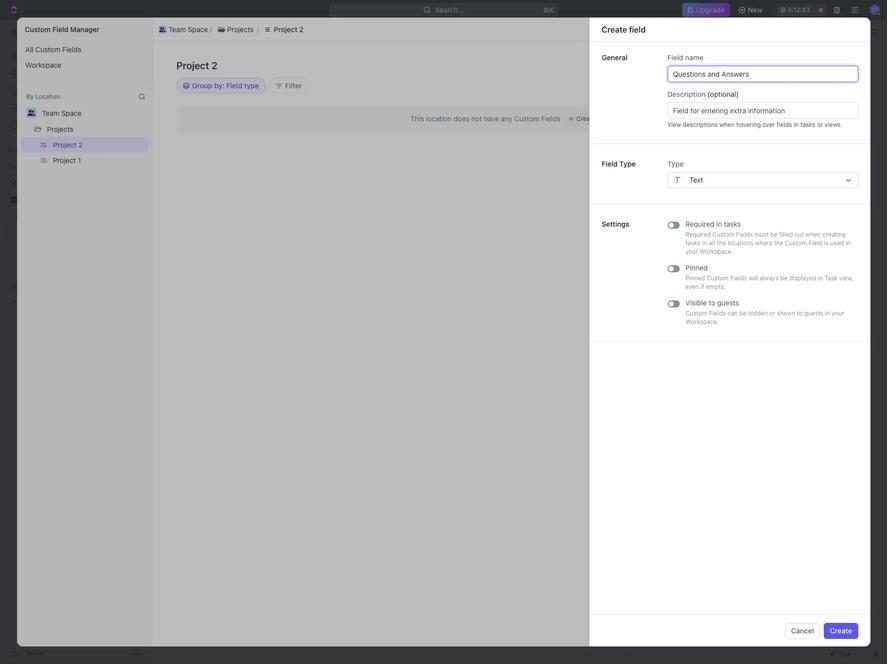 Task type: vqa. For each thing, say whether or not it's contained in the screenshot.
Test, , element
no



Task type: locate. For each thing, give the bounding box(es) containing it.
all custom fields button
[[21, 42, 148, 57]]

0 vertical spatial your
[[685, 248, 698, 256]]

fields inside "required in tasks required custom fields must be filled out when creating tasks in all the locations where the custom field is used in your workspace."
[[736, 231, 753, 238]]

must
[[755, 231, 769, 238]]

1 vertical spatial do
[[757, 248, 765, 256]]

power
[[667, 264, 684, 272]]

field down one
[[602, 160, 618, 168]]

tasks left "all"
[[685, 239, 700, 247]]

23 down the fields
[[777, 168, 785, 175]]

workspace.
[[700, 248, 733, 256], [685, 318, 719, 326]]

not
[[471, 114, 482, 123]]

0 horizontal spatial your
[[685, 248, 698, 256]]

or left views
[[817, 121, 823, 129]]

the right "all"
[[717, 239, 726, 247]]

1 horizontal spatial do
[[757, 248, 765, 256]]

board
[[187, 93, 207, 101]]

create
[[602, 25, 627, 34], [787, 61, 809, 70], [576, 115, 596, 122], [830, 627, 852, 635]]

visible
[[685, 299, 707, 307]]

team for user group icon within team space link
[[169, 28, 186, 36]]

4 mins from the top
[[787, 168, 800, 175]]

description
[[139, 418, 175, 426]]

1 horizontal spatial your
[[832, 310, 844, 317]]

be for custom
[[780, 275, 787, 282]]

assignees
[[418, 117, 448, 125]]

1 horizontal spatial when
[[806, 231, 821, 238]]

workspace button
[[21, 57, 148, 73]]

user group image
[[159, 27, 166, 32]]

1 vertical spatial your
[[832, 310, 844, 317]]

None text field
[[667, 102, 858, 119]]

17
[[707, 38, 713, 46]]

send
[[781, 616, 798, 625]]

when left hovering
[[719, 121, 735, 129]]

1 vertical spatial team space button
[[37, 105, 86, 121]]

complete down "all"
[[703, 248, 734, 256]]

in progress down eloisefrancis23@gmail.
[[703, 168, 738, 175]]

23 down filled at the right of page
[[777, 248, 785, 256]]

1 vertical spatial tasks
[[724, 220, 741, 228]]

1 24 from the top
[[777, 95, 785, 103]]

create for new
[[787, 61, 809, 70]]

be inside pinned pinned custom fields will always be displayed in task view, even if empty.
[[780, 275, 787, 282]]

0 vertical spatial be
[[770, 231, 777, 238]]

add existing field
[[714, 61, 771, 70]]

be right always
[[780, 275, 787, 282]]

2 pinned from the top
[[685, 275, 705, 282]]

2
[[299, 25, 304, 33], [302, 28, 307, 36], [209, 38, 213, 46], [211, 60, 217, 71], [222, 60, 231, 76], [78, 141, 83, 149]]

8686faf0v
[[145, 285, 176, 293]]

1 vertical spatial required
[[685, 231, 711, 238]]

0 horizontal spatial projects link
[[148, 38, 174, 46]]

0 vertical spatial 23 mins
[[777, 168, 800, 175]]

visible to guests custom fields can be hidden or shown to guests in your workspace.
[[685, 299, 844, 326]]

Search tasks... text field
[[762, 114, 862, 129]]

1 horizontal spatial or
[[817, 121, 823, 129]]

type button
[[667, 160, 858, 188]]

2 horizontal spatial tasks
[[800, 121, 815, 129]]

when right out
[[806, 231, 821, 238]]

Search... text field
[[744, 82, 840, 90]]

team space
[[168, 25, 208, 33], [169, 28, 208, 36], [42, 109, 82, 117]]

upgrade link
[[682, 3, 730, 17]]

24 mins up the fields
[[777, 111, 800, 119]]

24 for from
[[777, 111, 785, 119]]

2 horizontal spatial be
[[780, 275, 787, 282]]

field inside button
[[756, 61, 771, 70]]

space for team space link
[[188, 28, 208, 36]]

2 vertical spatial be
[[739, 310, 747, 317]]

24 mins for from
[[777, 111, 800, 119]]

0 vertical spatial or
[[817, 121, 823, 129]]

your inside visible to guests custom fields can be hidden or shown to guests in your workspace.
[[832, 310, 844, 317]]

field
[[629, 25, 646, 34], [756, 61, 771, 70], [826, 61, 841, 70]]

tasks right the fields
[[800, 121, 815, 129]]

guests up "can"
[[717, 299, 739, 307]]

if
[[701, 283, 704, 291]]

1 vertical spatial pinned
[[685, 275, 705, 282]]

0 horizontal spatial be
[[739, 310, 747, 317]]

23 mins down filled at the right of page
[[777, 248, 800, 256]]

tag power
[[656, 264, 684, 272]]

0 vertical spatial projects button
[[212, 23, 259, 35]]

0 vertical spatial workspace.
[[700, 248, 733, 256]]

project
[[274, 25, 297, 33], [277, 28, 301, 36], [184, 38, 207, 46], [174, 60, 219, 76], [176, 60, 209, 71], [53, 141, 77, 149], [53, 156, 76, 165]]

spaces
[[8, 163, 29, 170]]

1 horizontal spatial the
[[774, 239, 783, 247]]

projects link
[[217, 26, 258, 38], [148, 38, 174, 46]]

2 from from the top
[[682, 152, 695, 159]]

tasks up locations
[[724, 220, 741, 228]]

user group image
[[160, 30, 166, 35], [10, 197, 18, 203]]

workspace. inside visible to guests custom fields can be hidden or shown to guests in your workspace.
[[685, 318, 719, 326]]

status
[[663, 111, 680, 119], [663, 152, 680, 159], [663, 168, 680, 175], [663, 192, 680, 199], [663, 224, 680, 231], [663, 248, 680, 256]]

1 24 mins from the top
[[777, 95, 800, 103]]

cancel button
[[785, 623, 820, 639]]

field down created
[[667, 53, 683, 62]]

custom down out
[[785, 239, 807, 247]]

1 vertical spatial to do
[[747, 248, 765, 256]]

complete up "all"
[[703, 192, 734, 199]]

1
[[78, 156, 81, 165]]

locations
[[728, 239, 753, 247]]

1 vertical spatial when
[[806, 231, 821, 238]]

0 vertical spatial user group image
[[160, 30, 166, 35]]

be inside visible to guests custom fields can be hidden or shown to guests in your workspace.
[[739, 310, 747, 317]]

or inside visible to guests custom fields can be hidden or shown to guests in your workspace.
[[769, 310, 775, 317]]

workspace. down "all"
[[700, 248, 733, 256]]

1 pinned from the top
[[685, 264, 708, 272]]

progress
[[711, 168, 736, 175], [711, 224, 736, 231]]

2 horizontal spatial field
[[826, 61, 841, 70]]

0 horizontal spatial project 2 link
[[184, 38, 213, 46]]

docs link
[[4, 83, 146, 99]]

projects / project 2
[[148, 38, 213, 46]]

custom inside visible to guests custom fields can be hidden or shown to guests in your workspace.
[[685, 310, 707, 317]]

0 horizontal spatial user group image
[[10, 197, 18, 203]]

create inside button
[[787, 61, 809, 70]]

0 vertical spatial 24 mins
[[777, 95, 800, 103]]

when inside "required in tasks required custom fields must be filled out when creating tasks in all the locations where the custom field is used in your workspace."
[[806, 231, 821, 238]]

1 vertical spatial complete
[[703, 248, 734, 256]]

user group image down spaces
[[10, 197, 18, 203]]

field type
[[602, 160, 636, 168]]

progress up "all"
[[711, 224, 736, 231]]

0 horizontal spatial team space button
[[37, 105, 86, 121]]

3 23 from the top
[[777, 248, 785, 256]]

2 type from the left
[[667, 160, 684, 168]]

add for add existing field
[[714, 61, 727, 70]]

user group image inside tree
[[10, 197, 18, 203]]

do down where
[[757, 248, 765, 256]]

0 horizontal spatial project 2 button
[[48, 137, 148, 153]]

do up eloisefrancis23@gmail.
[[728, 111, 736, 119]]

task
[[830, 64, 845, 73], [825, 275, 837, 282]]

new
[[811, 61, 824, 70]]

1 horizontal spatial guests
[[804, 310, 823, 317]]

list down manager
[[17, 42, 152, 73]]

team space button down location
[[37, 105, 86, 121]]

1 vertical spatial progress
[[711, 224, 736, 231]]

even
[[685, 283, 699, 291]]

create for field
[[602, 25, 627, 34]]

or for guests
[[769, 310, 775, 317]]

fields up locations
[[736, 231, 753, 238]]

0 vertical spatial you
[[624, 168, 635, 175]]

Enter name... text field
[[667, 66, 858, 82]]

fields inside visible to guests custom fields can be hidden or shown to guests in your workspace.
[[709, 310, 726, 317]]

mins up the fields
[[787, 111, 800, 119]]

3 changed status from from the top
[[635, 168, 697, 175]]

1 vertical spatial you
[[624, 224, 635, 231]]

2 24 mins from the top
[[777, 111, 800, 119]]

guests right shown
[[804, 310, 823, 317]]

in inside pinned pinned custom fields will always be displayed in task view, even if empty.
[[818, 275, 823, 282]]

task up activity
[[830, 64, 845, 73]]

custom up "all"
[[712, 231, 734, 238]]

2 you from the top
[[624, 224, 635, 231]]

list
[[156, 23, 852, 35], [17, 42, 152, 73], [17, 137, 152, 168]]

in inside visible to guests custom fields can be hidden or shown to guests in your workspace.
[[825, 310, 830, 317]]

custom
[[25, 25, 51, 34], [35, 45, 60, 54], [514, 114, 539, 123], [712, 231, 734, 238], [785, 239, 807, 247], [707, 275, 729, 282], [685, 310, 707, 317]]

3 changed from the top
[[636, 168, 661, 175]]

task left view,
[[825, 275, 837, 282]]

24 mins down search... text box
[[777, 95, 800, 103]]

be left filled at the right of page
[[770, 231, 777, 238]]

0 horizontal spatial the
[[717, 239, 726, 247]]

23 left out
[[777, 224, 785, 231]]

team space for team space link
[[169, 28, 208, 36]]

0 vertical spatial guests
[[717, 299, 739, 307]]

1 vertical spatial 24 mins
[[777, 111, 800, 119]]

field left is
[[809, 239, 822, 247]]

1 horizontal spatial project 2 button
[[259, 23, 309, 35]]

settings
[[602, 220, 629, 228]]

tree inside sidebar navigation
[[4, 175, 146, 310]]

2 horizontal spatial add
[[814, 64, 828, 73]]

pinned
[[685, 264, 708, 272], [685, 275, 705, 282]]

project inside button
[[53, 156, 76, 165]]

1 vertical spatial task
[[825, 275, 837, 282]]

favorites
[[8, 146, 35, 153]]

1 changed from the top
[[636, 111, 661, 119]]

1 vertical spatial 23
[[777, 224, 785, 231]]

6 changed from the top
[[636, 248, 661, 256]]

create right the cancel
[[830, 627, 852, 635]]

watcher:
[[669, 128, 694, 135]]

or for when
[[817, 121, 823, 129]]

used
[[830, 239, 844, 247]]

progress down eloisefrancis23@gmail.
[[711, 168, 736, 175]]

2 required from the top
[[685, 231, 711, 238]]

0 horizontal spatial tasks
[[685, 239, 700, 247]]

1 vertical spatial user group image
[[10, 197, 18, 203]]

create left one
[[576, 115, 596, 122]]

created
[[636, 95, 658, 103]]

all custom fields
[[25, 45, 81, 54]]

23 mins down the fields
[[777, 168, 800, 175]]

1 vertical spatial be
[[780, 275, 787, 282]]

create for one
[[576, 115, 596, 122]]

team space button up projects / project 2
[[156, 23, 210, 35]]

0 horizontal spatial when
[[719, 121, 735, 129]]

tag
[[656, 264, 665, 272]]

mins down out
[[787, 248, 800, 256]]

1 vertical spatial project 2 button
[[48, 137, 148, 153]]

list down ⌘k
[[156, 23, 852, 35]]

0 vertical spatial to do
[[718, 111, 736, 119]]

projects inside list
[[227, 25, 254, 33]]

eloisefrancis23@gmail. com
[[624, 128, 764, 143]]

2 vertical spatial 23 mins
[[777, 248, 800, 256]]

0 vertical spatial list
[[156, 23, 852, 35]]

3 24 from the top
[[777, 128, 785, 135]]

cancel
[[791, 627, 814, 635]]

the down filled at the right of page
[[774, 239, 783, 247]]

2 vertical spatial tasks
[[685, 239, 700, 247]]

1 horizontal spatial be
[[770, 231, 777, 238]]

custom up all
[[25, 25, 51, 34]]

1 horizontal spatial user group image
[[160, 30, 166, 35]]

be right "can"
[[739, 310, 747, 317]]

0 vertical spatial task
[[830, 64, 845, 73]]

be inside "required in tasks required custom fields must be filled out when creating tasks in all the locations where the custom field is used in your workspace."
[[770, 231, 777, 238]]

1 horizontal spatial projects link
[[217, 26, 258, 38]]

6 changed status from from the top
[[635, 248, 697, 256]]

location
[[35, 93, 60, 100]]

add task
[[814, 64, 845, 73]]

custom up the empty.
[[707, 275, 729, 282]]

guests
[[717, 299, 739, 307], [804, 310, 823, 317]]

user group image up projects / project 2
[[160, 30, 166, 35]]

⌘k
[[543, 6, 554, 14]]

1 horizontal spatial project 2 link
[[264, 26, 309, 38]]

user group image inside team space link
[[160, 30, 166, 35]]

1 horizontal spatial team space button
[[156, 23, 210, 35]]

when
[[719, 121, 735, 129], [806, 231, 821, 238]]

1 from from the top
[[682, 111, 695, 119]]

23 mins right "must"
[[777, 224, 800, 231]]

0 vertical spatial pinned
[[685, 264, 708, 272]]

create left new in the top of the page
[[787, 61, 809, 70]]

create field
[[602, 25, 646, 34]]

1 vertical spatial list
[[17, 42, 152, 73]]

0 horizontal spatial add
[[124, 418, 137, 426]]

be
[[770, 231, 777, 238], [780, 275, 787, 282], [739, 310, 747, 317]]

6 from from the top
[[682, 248, 695, 256]]

0 vertical spatial in progress
[[703, 168, 738, 175]]

to do up eloisefrancis23@gmail.
[[718, 111, 736, 119]]

space for the topmost team space button
[[188, 25, 208, 33]]

0 horizontal spatial field
[[629, 25, 646, 34]]

your down view,
[[832, 310, 844, 317]]

1 vertical spatial workspace.
[[685, 318, 719, 326]]

team for user group image
[[168, 25, 186, 33]]

to do down where
[[747, 248, 765, 256]]

attachments
[[104, 487, 159, 497]]

0 vertical spatial 24
[[777, 95, 785, 103]]

team inside list
[[168, 25, 186, 33]]

custom down visible at right top
[[685, 310, 707, 317]]

in progress up "all"
[[703, 224, 738, 231]]

1 vertical spatial 23 mins
[[777, 224, 800, 231]]

com
[[624, 128, 764, 143]]

type inside type dropdown button
[[667, 160, 684, 168]]

task inside pinned pinned custom fields will always be displayed in task view, even if empty.
[[825, 275, 837, 282]]

24 for task
[[777, 95, 785, 103]]

task sidebar content section
[[604, 55, 814, 640]]

1 vertical spatial or
[[769, 310, 775, 317]]

mins right "must"
[[787, 224, 800, 231]]

tree
[[4, 175, 146, 310]]

mins down search... text box
[[787, 95, 800, 103]]

projects button
[[212, 23, 259, 35], [42, 121, 78, 137]]

1 mins from the top
[[787, 95, 800, 103]]

fields right hide
[[541, 114, 560, 123]]

2 vertical spatial 23
[[777, 248, 785, 256]]

2 changed status from from the top
[[635, 152, 697, 159]]

field inside button
[[826, 61, 841, 70]]

mins down the fields
[[787, 168, 800, 175]]

list down dashboards link
[[17, 137, 152, 168]]

Type text field
[[689, 173, 840, 188]]

4 changed status from from the top
[[635, 192, 697, 199]]

1 horizontal spatial /
[[213, 28, 215, 36]]

view
[[667, 121, 681, 129]]

0 horizontal spatial do
[[728, 111, 736, 119]]

23 mins
[[777, 168, 800, 175], [777, 224, 800, 231], [777, 248, 800, 256]]

changed status from
[[635, 111, 697, 119], [635, 152, 697, 159], [635, 168, 697, 175], [635, 192, 697, 199], [635, 224, 697, 231], [635, 248, 697, 256]]

your up even on the right top of the page
[[685, 248, 698, 256]]

fields left "can"
[[709, 310, 726, 317]]

upgrade
[[696, 6, 725, 14]]

24 down search... text box
[[777, 95, 785, 103]]

create new field button
[[781, 58, 847, 74]]

0 horizontal spatial guests
[[717, 299, 739, 307]]

0 vertical spatial complete
[[703, 192, 734, 199]]

6 mins from the top
[[787, 248, 800, 256]]

create one button
[[564, 113, 612, 125]]

0 horizontal spatial type
[[619, 160, 636, 168]]

mins right over
[[787, 128, 800, 135]]

4 from from the top
[[682, 192, 695, 199]]

custom field manager
[[25, 25, 99, 34]]

0 vertical spatial 23
[[777, 168, 785, 175]]

24 mins right over
[[777, 128, 800, 135]]

required in tasks required custom fields must be filled out when creating tasks in all the locations where the custom field is used in your workspace.
[[685, 220, 851, 256]]

or left shown
[[769, 310, 775, 317]]

1 horizontal spatial type
[[667, 160, 684, 168]]

fields left will
[[730, 275, 747, 282]]

2 vertical spatial list
[[17, 137, 152, 168]]

2 vertical spatial 24
[[777, 128, 785, 135]]

2 vertical spatial 24 mins
[[777, 128, 800, 135]]

list containing project 2
[[17, 137, 152, 168]]

1 status from the top
[[663, 111, 680, 119]]

24
[[777, 95, 785, 103], [777, 111, 785, 119], [777, 128, 785, 135]]

1 horizontal spatial field
[[756, 61, 771, 70]]

1 in progress from the top
[[703, 168, 738, 175]]

Edit task name text field
[[104, 304, 536, 323]]

or
[[817, 121, 823, 129], [769, 310, 775, 317]]

0 horizontal spatial or
[[769, 310, 775, 317]]

required
[[685, 220, 714, 228], [685, 231, 711, 238]]

1 vertical spatial 24
[[777, 111, 785, 119]]

this
[[660, 95, 670, 103]]

24 up the fields
[[777, 111, 785, 119]]

views
[[825, 121, 841, 129]]

1 horizontal spatial to do
[[747, 248, 765, 256]]

2 24 from the top
[[777, 111, 785, 119]]

create up general
[[602, 25, 627, 34]]

1 vertical spatial in progress
[[703, 224, 738, 231]]

1 horizontal spatial add
[[714, 61, 727, 70]]

complete
[[703, 192, 734, 199], [703, 248, 734, 256]]

project 2 button
[[259, 23, 309, 35], [48, 137, 148, 153]]

0 horizontal spatial projects button
[[42, 121, 78, 137]]

24 right over
[[777, 128, 785, 135]]

fields up workspace button
[[62, 45, 81, 54]]

0 vertical spatial required
[[685, 220, 714, 228]]

is
[[824, 239, 829, 247]]

workspace. down visible at right top
[[685, 318, 719, 326]]

2 complete from the top
[[703, 248, 734, 256]]

24 mins for task
[[777, 95, 800, 103]]

custom up 'workspace'
[[35, 45, 60, 54]]

0 vertical spatial progress
[[711, 168, 736, 175]]



Task type: describe. For each thing, give the bounding box(es) containing it.
1 required from the top
[[685, 220, 714, 228]]

will
[[749, 275, 758, 282]]

4 status from the top
[[663, 192, 680, 199]]

activity
[[820, 79, 840, 85]]

create button
[[824, 623, 858, 639]]

share
[[723, 38, 742, 46]]

task inside button
[[830, 64, 845, 73]]

field name
[[667, 53, 703, 62]]

can
[[728, 310, 738, 317]]

all
[[25, 45, 33, 54]]

list containing team space
[[156, 23, 852, 35]]

create new field
[[787, 61, 841, 70]]

5 changed status from from the top
[[635, 224, 697, 231]]

1 the from the left
[[717, 239, 726, 247]]

2 23 mins from the top
[[777, 224, 800, 231]]

field up all custom fields
[[52, 25, 68, 34]]

invite
[[26, 648, 44, 657]]

custom inside button
[[35, 45, 60, 54]]

dashboards link
[[4, 100, 146, 116]]

8686faf0v button
[[141, 283, 180, 295]]

hidden
[[748, 310, 768, 317]]

over
[[763, 121, 775, 129]]

send button
[[775, 613, 804, 629]]

attachments button
[[104, 480, 536, 504]]

created this task
[[635, 95, 684, 103]]

fields
[[777, 121, 792, 129]]

home
[[24, 52, 43, 61]]

field for create new field
[[826, 61, 841, 70]]

2 changed from the top
[[636, 152, 661, 159]]

add description
[[124, 418, 175, 426]]

calendar
[[256, 93, 286, 101]]

your inside "required in tasks required custom fields must be filled out when creating tasks in all the locations where the custom field is used in your workspace."
[[685, 248, 698, 256]]

does
[[454, 114, 469, 123]]

custom right any at the right top of the page
[[514, 114, 539, 123]]

workspace. inside "required in tasks required custom fields must be filled out when creating tasks in all the locations where the custom field is used in your workspace."
[[700, 248, 733, 256]]

hide button
[[517, 115, 538, 128]]

nov
[[694, 38, 705, 46]]

calendar link
[[254, 90, 286, 104]]

descriptions
[[683, 121, 718, 129]]

task sidebar navigation tab list
[[819, 61, 841, 119]]

one
[[597, 115, 608, 122]]

search button
[[715, 90, 754, 104]]

1 vertical spatial projects button
[[42, 121, 78, 137]]

0 vertical spatial do
[[728, 111, 736, 119]]

table
[[305, 93, 322, 101]]

description
[[667, 90, 706, 98]]

inbox link
[[4, 66, 146, 82]]

0:12:44 button
[[777, 4, 827, 16]]

team space link
[[156, 26, 211, 38]]

5 mins from the top
[[787, 224, 800, 231]]

team space for the topmost team space button
[[168, 25, 208, 33]]

add existing field button
[[708, 58, 777, 74]]

2 23 from the top
[[777, 224, 785, 231]]

3 from from the top
[[682, 168, 695, 175]]

2 horizontal spatial /
[[260, 28, 262, 36]]

view descriptions when hovering over fields in tasks or views
[[667, 121, 841, 129]]

home link
[[4, 49, 146, 65]]

0 horizontal spatial to do
[[718, 111, 736, 119]]

description (optional)
[[667, 90, 739, 98]]

be for guests
[[739, 310, 747, 317]]

create one
[[576, 115, 608, 122]]

subtasks button
[[144, 450, 187, 468]]

by
[[26, 93, 34, 100]]

where
[[755, 239, 772, 247]]

share button
[[717, 34, 748, 50]]

view,
[[839, 275, 853, 282]]

0 vertical spatial when
[[719, 121, 735, 129]]

custom inside pinned pinned custom fields will always be displayed in task view, even if empty.
[[707, 275, 729, 282]]

3 status from the top
[[663, 168, 680, 175]]

fields inside pinned pinned custom fields will always be displayed in task view, even if empty.
[[730, 275, 747, 282]]

1 type from the left
[[619, 160, 636, 168]]

(optional)
[[707, 90, 739, 98]]

projects inside projects link
[[229, 28, 256, 36]]

4 changed from the top
[[636, 192, 661, 199]]

1 you from the top
[[624, 168, 635, 175]]

1 23 from the top
[[777, 168, 785, 175]]

1 complete from the top
[[703, 192, 734, 199]]

workspace
[[25, 61, 61, 69]]

all
[[709, 239, 715, 247]]

1 progress from the top
[[711, 168, 736, 175]]

field for add existing field
[[756, 61, 771, 70]]

0 vertical spatial project 2 button
[[259, 23, 309, 35]]

add for add task
[[814, 64, 828, 73]]

2 in progress from the top
[[703, 224, 738, 231]]

on
[[685, 38, 692, 46]]

0:12:44
[[788, 6, 810, 14]]

add for add description
[[124, 418, 137, 426]]

name
[[685, 53, 703, 62]]

always
[[760, 275, 779, 282]]

inbox
[[24, 69, 42, 78]]

3 23 mins from the top
[[777, 248, 800, 256]]

empty.
[[706, 283, 725, 291]]

1 changed status from from the top
[[635, 111, 697, 119]]

6 status from the top
[[663, 248, 680, 256]]

3 mins from the top
[[787, 128, 800, 135]]

0 vertical spatial team space button
[[156, 23, 210, 35]]

project 1
[[53, 156, 81, 165]]

0 vertical spatial tasks
[[800, 121, 815, 129]]

search...
[[435, 6, 464, 14]]

list
[[225, 93, 238, 101]]

1 horizontal spatial projects button
[[212, 23, 259, 35]]

user group image for team space link
[[160, 30, 166, 35]]

this
[[410, 114, 424, 123]]

hide
[[521, 117, 534, 125]]

field inside "required in tasks required custom fields must be filled out when creating tasks in all the locations where the custom field is used in your workspace."
[[809, 239, 822, 247]]

5 from from the top
[[682, 224, 695, 231]]

fields inside button
[[62, 45, 81, 54]]

1 vertical spatial guests
[[804, 310, 823, 317]]

creating
[[822, 231, 846, 238]]

sidebar navigation
[[0, 20, 150, 665]]

2 the from the left
[[774, 239, 783, 247]]

0 horizontal spatial /
[[178, 38, 180, 46]]

3 24 mins from the top
[[777, 128, 800, 135]]

hovering
[[736, 121, 761, 129]]

new
[[748, 6, 763, 14]]

board link
[[185, 90, 207, 104]]

pinned pinned custom fields will always be displayed in task view, even if empty.
[[685, 264, 853, 291]]

eloisefrancis23@gmail.
[[695, 128, 764, 135]]

search
[[728, 93, 751, 101]]

dashboards
[[24, 103, 63, 112]]

out
[[795, 231, 804, 238]]

2 status from the top
[[663, 152, 680, 159]]

this location does not have any custom fields
[[410, 114, 560, 123]]

new button
[[734, 2, 769, 18]]

1 horizontal spatial tasks
[[724, 220, 741, 228]]

by location
[[26, 93, 60, 100]]

1 23 mins from the top
[[777, 168, 800, 175]]

user group image for tree on the left of page inside sidebar navigation
[[10, 197, 18, 203]]

5 status from the top
[[663, 224, 680, 231]]

list containing all custom fields
[[17, 42, 152, 73]]

2 progress from the top
[[711, 224, 736, 231]]

add description button
[[108, 414, 533, 430]]

created
[[661, 38, 683, 46]]

2 mins from the top
[[787, 111, 800, 119]]

list link
[[223, 90, 238, 104]]

filled
[[779, 231, 793, 238]]

existing
[[729, 61, 755, 70]]

5 changed from the top
[[636, 224, 661, 231]]

table link
[[303, 90, 322, 104]]



